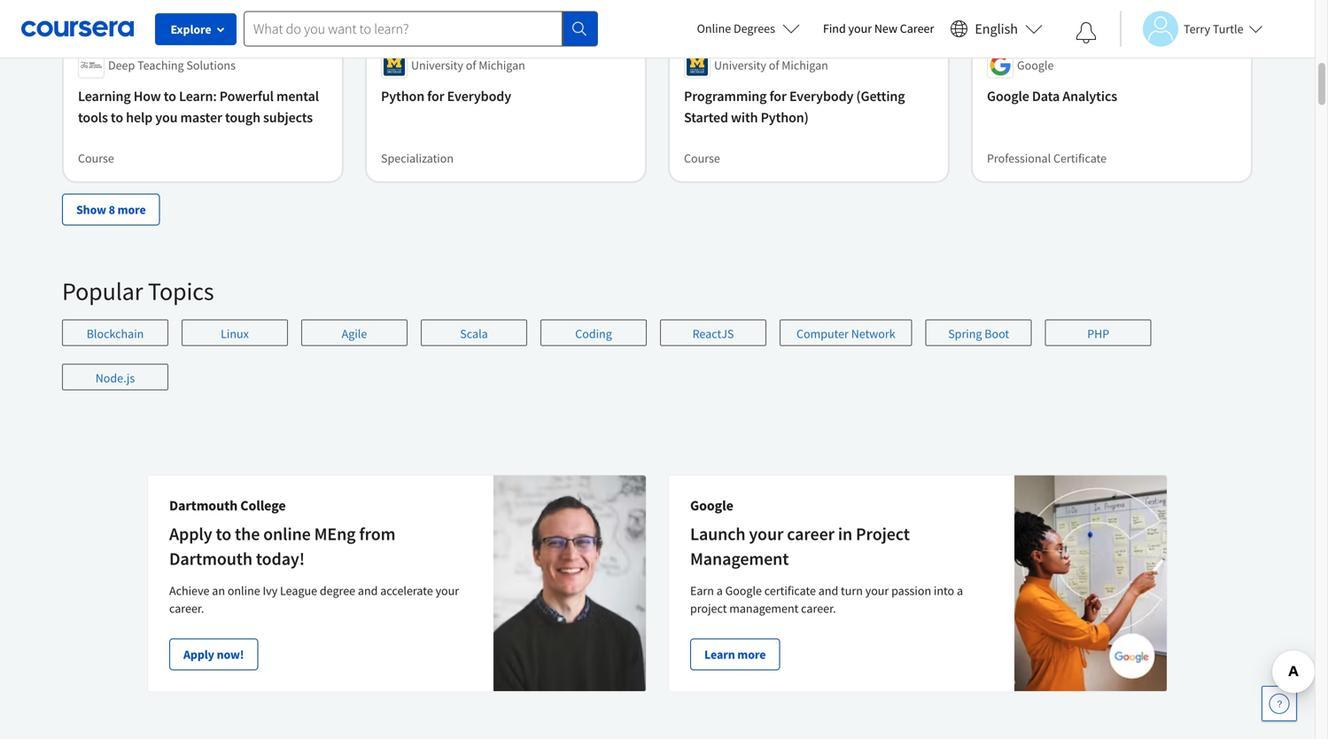 Task type: vqa. For each thing, say whether or not it's contained in the screenshot.
Google Data Analytics at the right
yes



Task type: describe. For each thing, give the bounding box(es) containing it.
master
[[180, 108, 222, 126]]

today!
[[256, 548, 305, 570]]

1 a from the left
[[717, 583, 723, 598]]

spring boot link
[[926, 319, 1032, 346]]

tough
[[225, 108, 260, 126]]

programming for everybody (getting started with python) link
[[684, 85, 934, 128]]

learning how to learn: powerful mental tools to help you master tough subjects link
[[78, 85, 328, 128]]

1 vertical spatial apply
[[183, 646, 214, 662]]

php
[[1088, 325, 1110, 341]]

with
[[731, 108, 758, 126]]

What do you want to learn? text field
[[244, 11, 563, 47]]

computer
[[797, 325, 849, 341]]

college
[[240, 497, 286, 514]]

python for everybody
[[381, 87, 511, 105]]

an
[[212, 583, 225, 598]]

show notifications image
[[1076, 22, 1097, 43]]

the
[[235, 523, 260, 545]]

how
[[134, 87, 161, 105]]

online
[[697, 20, 731, 36]]

university for python
[[411, 57, 463, 73]]

coursera image
[[21, 14, 134, 43]]

show
[[76, 201, 106, 217]]

computer network
[[797, 325, 896, 341]]

google for google
[[1017, 57, 1054, 73]]

of for programming
[[769, 57, 779, 73]]

show 8 more button
[[62, 193, 160, 225]]

degrees
[[734, 20, 775, 36]]

you
[[155, 108, 178, 126]]

popular
[[62, 275, 143, 306]]

popular topics
[[62, 275, 214, 306]]

show 8 more
[[76, 201, 146, 217]]

in
[[838, 523, 853, 545]]

0 horizontal spatial to
[[111, 108, 123, 126]]

deep teaching solutions
[[108, 57, 236, 73]]

certificate
[[1054, 150, 1107, 166]]

linux link
[[182, 319, 288, 346]]

project
[[856, 523, 910, 545]]

now!
[[217, 646, 244, 662]]

google for google data analytics
[[987, 87, 1030, 105]]

turtle
[[1213, 21, 1244, 37]]

reactjs link
[[660, 319, 767, 346]]

university of michigan for programming
[[714, 57, 829, 73]]

apply now! link
[[169, 638, 258, 670]]

list containing blockchain
[[62, 319, 1253, 408]]

new
[[875, 20, 898, 36]]

launch
[[690, 523, 746, 545]]

python
[[381, 87, 425, 105]]

coding
[[575, 325, 612, 341]]

specialization
[[381, 150, 454, 166]]

passion
[[892, 583, 932, 598]]

into
[[934, 583, 955, 598]]

course for programming for everybody (getting started with python)
[[684, 150, 720, 166]]

learning how to learn: powerful mental tools to help you master tough subjects
[[78, 87, 319, 126]]

scala link
[[421, 319, 527, 346]]

agile
[[342, 325, 367, 341]]

spring boot
[[949, 325, 1010, 341]]

linux
[[221, 325, 249, 341]]

8
[[109, 201, 115, 217]]

earn
[[690, 583, 714, 598]]

learn:
[[179, 87, 217, 105]]

solutions
[[186, 57, 236, 73]]

find your new career link
[[814, 18, 943, 40]]

python for everybody link
[[381, 85, 631, 107]]

network
[[851, 325, 896, 341]]

everybody for programming
[[790, 87, 854, 105]]

programming
[[684, 87, 767, 105]]

learn
[[705, 646, 735, 662]]

analytics
[[1063, 87, 1118, 105]]

learn more link
[[690, 638, 780, 670]]

boot
[[985, 325, 1010, 341]]

help center image
[[1269, 693, 1290, 714]]

blockchain link
[[62, 319, 168, 346]]

from
[[359, 523, 396, 545]]

career
[[900, 20, 934, 36]]

terry turtle
[[1184, 21, 1244, 37]]

league
[[280, 583, 317, 598]]

programming for everybody (getting started with python)
[[684, 87, 905, 126]]

data
[[1032, 87, 1060, 105]]

university for programming
[[714, 57, 767, 73]]

apply now!
[[183, 646, 244, 662]]



Task type: locate. For each thing, give the bounding box(es) containing it.
node.js link
[[62, 364, 168, 390]]

for for programming
[[770, 87, 787, 105]]

0 vertical spatial online
[[263, 523, 311, 545]]

and right degree
[[358, 583, 378, 598]]

management
[[690, 548, 789, 570]]

spring
[[949, 325, 982, 341]]

more
[[118, 201, 146, 217], [738, 646, 766, 662]]

achieve
[[169, 583, 210, 598]]

to inside dartmouth college apply to the online meng from dartmouth today!
[[216, 523, 231, 545]]

everybody right "python"
[[447, 87, 511, 105]]

google inside google launch your career in project management
[[690, 497, 734, 514]]

scala
[[460, 325, 488, 341]]

terry
[[1184, 21, 1211, 37]]

1 horizontal spatial for
[[770, 87, 787, 105]]

more inside button
[[118, 201, 146, 217]]

1 everybody from the left
[[447, 87, 511, 105]]

2 university from the left
[[714, 57, 767, 73]]

dartmouth up the
[[169, 497, 238, 514]]

explore
[[171, 21, 211, 37]]

1 horizontal spatial university of michigan
[[714, 57, 829, 73]]

google for google launch your career in project management
[[690, 497, 734, 514]]

1 of from the left
[[466, 57, 476, 73]]

terry turtle button
[[1120, 11, 1263, 47]]

professional
[[987, 150, 1051, 166]]

learn more
[[705, 646, 766, 662]]

0 horizontal spatial michigan
[[479, 57, 525, 73]]

a right earn
[[717, 583, 723, 598]]

university of michigan
[[411, 57, 525, 73], [714, 57, 829, 73]]

of down the degrees
[[769, 57, 779, 73]]

find
[[823, 20, 846, 36]]

more right learn
[[738, 646, 766, 662]]

1 horizontal spatial to
[[164, 87, 176, 105]]

2 everybody from the left
[[790, 87, 854, 105]]

google data analytics link
[[987, 85, 1237, 107]]

course for learning how to learn: powerful mental tools to help you master tough subjects
[[78, 150, 114, 166]]

university
[[411, 57, 463, 73], [714, 57, 767, 73]]

1 horizontal spatial university
[[714, 57, 767, 73]]

apply to the online meng from dartmouth today! link
[[169, 523, 396, 570]]

career. down the certificate
[[801, 600, 836, 616]]

1 university of michigan from the left
[[411, 57, 525, 73]]

powerful
[[220, 87, 274, 105]]

help
[[126, 108, 153, 126]]

a right into
[[957, 583, 963, 598]]

launch your career in project management link
[[690, 523, 910, 570]]

2 dartmouth from the top
[[169, 548, 253, 570]]

online right an
[[228, 583, 260, 598]]

1 vertical spatial online
[[228, 583, 260, 598]]

blockchain
[[87, 325, 144, 341]]

1 horizontal spatial everybody
[[790, 87, 854, 105]]

your inside google launch your career in project management
[[749, 523, 784, 545]]

1 and from the left
[[358, 583, 378, 598]]

0 horizontal spatial of
[[466, 57, 476, 73]]

0 horizontal spatial a
[[717, 583, 723, 598]]

of up python for everybody
[[466, 57, 476, 73]]

0 horizontal spatial for
[[427, 87, 445, 105]]

and inside earn a google certificate and turn your passion into a project management career.
[[819, 583, 839, 598]]

2 and from the left
[[819, 583, 839, 598]]

michigan
[[479, 57, 525, 73], [782, 57, 829, 73]]

1 horizontal spatial a
[[957, 583, 963, 598]]

your right accelerate
[[436, 583, 459, 598]]

university up python for everybody
[[411, 57, 463, 73]]

computer network link
[[780, 319, 913, 346]]

online inside dartmouth college apply to the online meng from dartmouth today!
[[263, 523, 311, 545]]

online up 'today!' on the bottom left of page
[[263, 523, 311, 545]]

0 horizontal spatial and
[[358, 583, 378, 598]]

0 horizontal spatial university
[[411, 57, 463, 73]]

(getting
[[857, 87, 905, 105]]

0 horizontal spatial more
[[118, 201, 146, 217]]

0 horizontal spatial career.
[[169, 600, 204, 616]]

meng
[[314, 523, 356, 545]]

for for python
[[427, 87, 445, 105]]

google up launch
[[690, 497, 734, 514]]

to up you
[[164, 87, 176, 105]]

of
[[466, 57, 476, 73], [769, 57, 779, 73]]

for inside programming for everybody (getting started with python)
[[770, 87, 787, 105]]

project
[[690, 600, 727, 616]]

2 course from the left
[[684, 150, 720, 166]]

find your new career
[[823, 20, 934, 36]]

0 vertical spatial to
[[164, 87, 176, 105]]

degree
[[320, 583, 356, 598]]

1 michigan from the left
[[479, 57, 525, 73]]

to left help at the top
[[111, 108, 123, 126]]

and inside achieve an online ivy league degree and accelerate your career.
[[358, 583, 378, 598]]

google inside earn a google certificate and turn your passion into a project management career.
[[726, 583, 762, 598]]

google launch your career in project management
[[690, 497, 910, 570]]

1 course from the left
[[78, 150, 114, 166]]

2 vertical spatial to
[[216, 523, 231, 545]]

career. inside earn a google certificate and turn your passion into a project management career.
[[801, 600, 836, 616]]

1 horizontal spatial of
[[769, 57, 779, 73]]

node.js
[[95, 370, 135, 386]]

1 for from the left
[[427, 87, 445, 105]]

everybody for python
[[447, 87, 511, 105]]

google up data
[[1017, 57, 1054, 73]]

more right 8
[[118, 201, 146, 217]]

to left the
[[216, 523, 231, 545]]

english
[[975, 20, 1018, 38]]

1 career. from the left
[[169, 600, 204, 616]]

google data analytics
[[987, 87, 1118, 105]]

university of michigan for python
[[411, 57, 525, 73]]

1 dartmouth from the top
[[169, 497, 238, 514]]

dartmouth college apply to the online meng from dartmouth today!
[[169, 497, 396, 570]]

university of michigan down the degrees
[[714, 57, 829, 73]]

1 vertical spatial more
[[738, 646, 766, 662]]

reactjs
[[693, 325, 734, 341]]

1 horizontal spatial more
[[738, 646, 766, 662]]

michigan up python for everybody link
[[479, 57, 525, 73]]

for right "python"
[[427, 87, 445, 105]]

your right "find"
[[849, 20, 872, 36]]

1 horizontal spatial online
[[263, 523, 311, 545]]

apply inside dartmouth college apply to the online meng from dartmouth today!
[[169, 523, 212, 545]]

2 a from the left
[[957, 583, 963, 598]]

google
[[1017, 57, 1054, 73], [987, 87, 1030, 105], [690, 497, 734, 514], [726, 583, 762, 598]]

course
[[78, 150, 114, 166], [684, 150, 720, 166]]

1 horizontal spatial course
[[684, 150, 720, 166]]

course down started
[[684, 150, 720, 166]]

2 horizontal spatial to
[[216, 523, 231, 545]]

university of michigan up python for everybody
[[411, 57, 525, 73]]

everybody up python)
[[790, 87, 854, 105]]

online inside achieve an online ivy league degree and accelerate your career.
[[228, 583, 260, 598]]

your
[[849, 20, 872, 36], [749, 523, 784, 545], [436, 583, 459, 598], [866, 583, 889, 598]]

started
[[684, 108, 728, 126]]

online degrees button
[[683, 9, 814, 48]]

teaching
[[137, 57, 184, 73]]

1 horizontal spatial michigan
[[782, 57, 829, 73]]

your inside "link"
[[849, 20, 872, 36]]

learning
[[78, 87, 131, 105]]

2 career. from the left
[[801, 600, 836, 616]]

apply
[[169, 523, 212, 545], [183, 646, 214, 662]]

0 vertical spatial more
[[118, 201, 146, 217]]

2 for from the left
[[770, 87, 787, 105]]

accelerate
[[380, 583, 433, 598]]

your up "management" at the right
[[749, 523, 784, 545]]

php link
[[1046, 319, 1152, 346]]

1 vertical spatial to
[[111, 108, 123, 126]]

career. down achieve
[[169, 600, 204, 616]]

1 horizontal spatial and
[[819, 583, 839, 598]]

english button
[[943, 0, 1050, 58]]

0 horizontal spatial university of michigan
[[411, 57, 525, 73]]

python)
[[761, 108, 809, 126]]

for up python)
[[770, 87, 787, 105]]

1 horizontal spatial career.
[[801, 600, 836, 616]]

career. inside achieve an online ivy league degree and accelerate your career.
[[169, 600, 204, 616]]

2 university of michigan from the left
[[714, 57, 829, 73]]

coding link
[[541, 319, 647, 346]]

certificate
[[765, 583, 816, 598]]

0 vertical spatial dartmouth
[[169, 497, 238, 514]]

1 university from the left
[[411, 57, 463, 73]]

your inside achieve an online ivy league degree and accelerate your career.
[[436, 583, 459, 598]]

subjects
[[263, 108, 313, 126]]

topics
[[148, 275, 214, 306]]

a
[[717, 583, 723, 598], [957, 583, 963, 598]]

michigan up "programming for everybody (getting started with python)" link on the right top of page
[[782, 57, 829, 73]]

apply left the
[[169, 523, 212, 545]]

dartmouth
[[169, 497, 238, 514], [169, 548, 253, 570]]

0 horizontal spatial everybody
[[447, 87, 511, 105]]

apply left now!
[[183, 646, 214, 662]]

2 of from the left
[[769, 57, 779, 73]]

of for python
[[466, 57, 476, 73]]

2 michigan from the left
[[782, 57, 829, 73]]

google up the management in the bottom of the page
[[726, 583, 762, 598]]

earn a google certificate and turn your passion into a project management career.
[[690, 583, 963, 616]]

your right the turn
[[866, 583, 889, 598]]

and left the turn
[[819, 583, 839, 598]]

course down tools
[[78, 150, 114, 166]]

online degrees
[[697, 20, 775, 36]]

mental
[[277, 87, 319, 105]]

1 vertical spatial dartmouth
[[169, 548, 253, 570]]

career
[[787, 523, 835, 545]]

most popular courses collection element
[[51, 0, 1264, 254]]

university up programming
[[714, 57, 767, 73]]

0 horizontal spatial course
[[78, 150, 114, 166]]

deep
[[108, 57, 135, 73]]

michigan for programming
[[782, 57, 829, 73]]

turn
[[841, 583, 863, 598]]

michigan for python
[[479, 57, 525, 73]]

0 horizontal spatial online
[[228, 583, 260, 598]]

list
[[62, 319, 1253, 408]]

online
[[263, 523, 311, 545], [228, 583, 260, 598]]

None search field
[[244, 11, 598, 47]]

everybody inside programming for everybody (getting started with python)
[[790, 87, 854, 105]]

0 vertical spatial apply
[[169, 523, 212, 545]]

management
[[730, 600, 799, 616]]

to
[[164, 87, 176, 105], [111, 108, 123, 126], [216, 523, 231, 545]]

achieve an online ivy league degree and accelerate your career.
[[169, 583, 459, 616]]

explore button
[[155, 13, 237, 45]]

ivy
[[263, 583, 278, 598]]

your inside earn a google certificate and turn your passion into a project management career.
[[866, 583, 889, 598]]

professional certificate
[[987, 150, 1107, 166]]

google left data
[[987, 87, 1030, 105]]

dartmouth up an
[[169, 548, 253, 570]]



